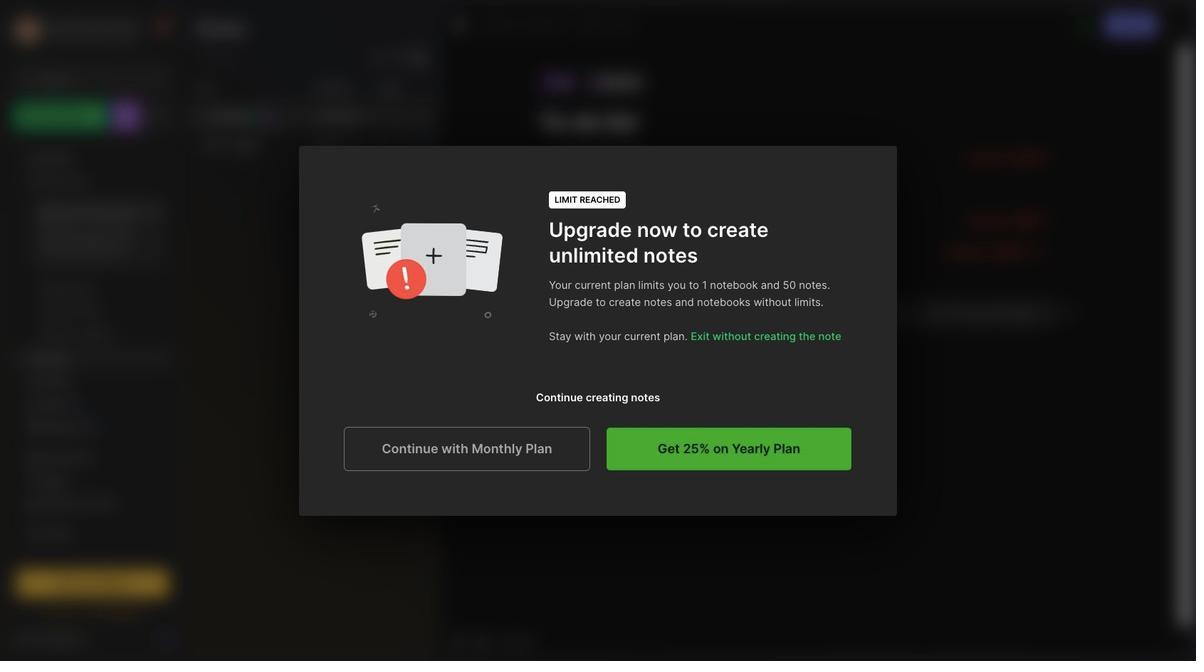 Task type: locate. For each thing, give the bounding box(es) containing it.
row group
[[185, 103, 439, 160]]

expand notebooks image
[[19, 454, 27, 463]]

Search text field
[[39, 73, 159, 86]]

tree
[[5, 139, 180, 555]]

None search field
[[39, 70, 159, 88]]

expand note image
[[451, 16, 468, 33]]

group
[[14, 193, 172, 353]]



Task type: describe. For each thing, give the bounding box(es) containing it.
Note Editor text field
[[441, 45, 1191, 627]]

add tag image
[[473, 634, 491, 651]]

group inside tree
[[14, 193, 172, 353]]

add a reminder image
[[449, 634, 466, 651]]

none search field inside main element
[[39, 70, 159, 88]]

main element
[[0, 0, 185, 661]]

note window element
[[440, 4, 1192, 657]]

expand tags image
[[19, 477, 27, 486]]

tree inside main element
[[5, 139, 180, 555]]



Task type: vqa. For each thing, say whether or not it's contained in the screenshot.
Expand note icon
yes



